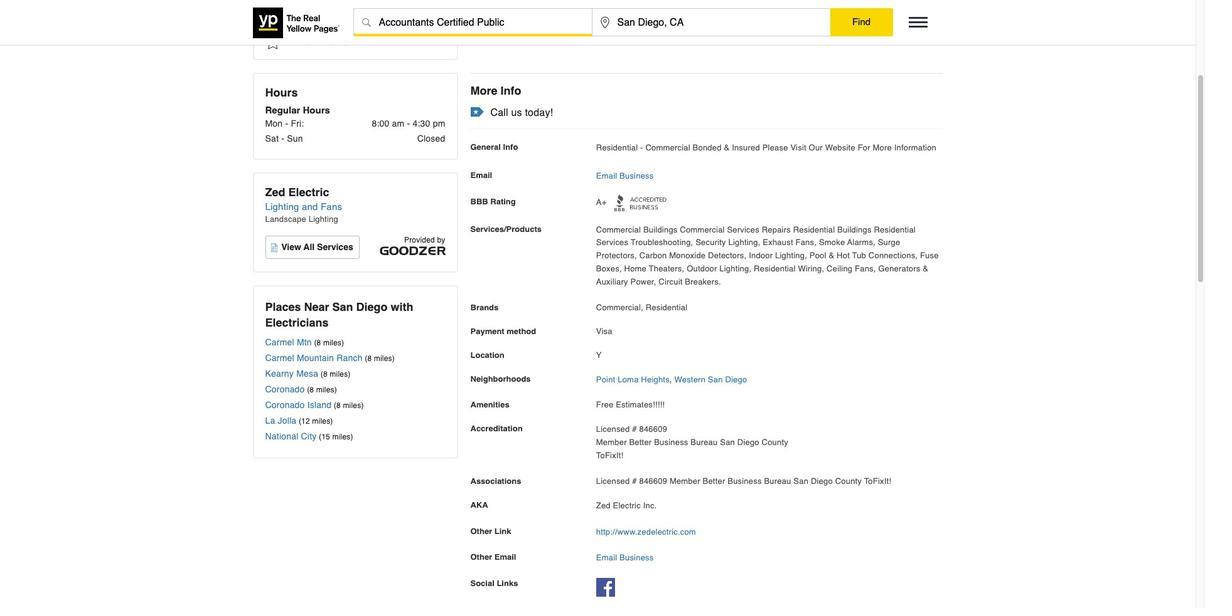 Task type: locate. For each thing, give the bounding box(es) containing it.
& inside generators & auxiliary power
[[923, 264, 928, 274]]

2 846609 from the top
[[639, 477, 667, 486]]

email
[[470, 171, 492, 180], [596, 171, 617, 181], [494, 553, 516, 563], [596, 554, 617, 563]]

0 vertical spatial bureau
[[691, 438, 718, 448]]

zed inside the zed electric lighting and fans landscape lighting
[[265, 186, 285, 199]]

1 vertical spatial member
[[670, 477, 700, 486]]

coronado down the coronado link
[[265, 400, 305, 410]]

other for other link
[[470, 527, 492, 536]]

lighting up detectors
[[728, 238, 758, 248]]

1 vertical spatial email business
[[596, 554, 654, 563]]

a
[[313, 36, 319, 48]]

1 horizontal spatial better
[[703, 477, 725, 486]]

commercial for -
[[645, 143, 690, 153]]

1 vertical spatial coronado
[[265, 400, 305, 410]]

0 vertical spatial better
[[629, 438, 652, 448]]

1 vertical spatial info
[[503, 142, 518, 152]]

-
[[285, 119, 288, 129], [407, 119, 410, 129], [281, 134, 284, 144], [640, 143, 643, 153]]

0 vertical spatial email business link
[[596, 171, 654, 181]]

(8 right mtn
[[314, 339, 321, 348]]

2 carmel from the top
[[265, 353, 294, 363]]

better inside the licensed # 846609 member better business bureau san diego county tofixit!
[[629, 438, 652, 448]]

1 vertical spatial county
[[835, 477, 862, 486]]

846609 inside the licensed # 846609 member better business bureau san diego county tofixit!
[[639, 425, 667, 435]]

county
[[762, 438, 788, 448], [835, 477, 862, 486]]

licensed inside the licensed # 846609 member better business bureau san diego county tofixit!
[[596, 425, 630, 435]]

services right all at the top of page
[[317, 242, 353, 252]]

bureau for licensed # 846609 member better business bureau san diego county tofixit!
[[691, 438, 718, 448]]

0 horizontal spatial more
[[470, 84, 497, 97]]

1 vertical spatial #
[[632, 477, 637, 486]]

other up 'social'
[[470, 553, 492, 563]]

1 # from the top
[[632, 425, 637, 435]]

0 vertical spatial tofixit!
[[596, 451, 623, 461]]

1 vertical spatial electric
[[613, 501, 641, 511]]

1 vertical spatial zed
[[596, 501, 611, 511]]

1 carmel from the top
[[265, 338, 294, 348]]

- up a+ link
[[640, 143, 643, 153]]

1 horizontal spatial county
[[835, 477, 862, 486]]

pm
[[433, 119, 445, 129]]

1 vertical spatial licensed
[[596, 477, 630, 486]]

1 horizontal spatial zed
[[596, 501, 611, 511]]

pool
[[810, 251, 826, 261]]

0 vertical spatial carmel
[[265, 338, 294, 348]]

better down estimates!!!!!
[[629, 438, 652, 448]]

1 licensed from the top
[[596, 425, 630, 435]]

2 coronado from the top
[[265, 400, 305, 410]]

western san diego link
[[674, 375, 747, 384]]

0 vertical spatial electric
[[288, 186, 329, 199]]

, down connections
[[874, 264, 876, 274]]

services
[[727, 225, 759, 234], [596, 238, 628, 248], [317, 242, 353, 252]]

, down monoxide
[[682, 264, 684, 274]]

1 horizontal spatial member
[[670, 477, 700, 486]]

1 846609 from the top
[[639, 425, 667, 435]]

carmel mtn (8 miles) carmel mountain ranch (8 miles) kearny mesa (8 miles) coronado (8 miles) coronado island (8 miles) la jolla (12 miles) national city (15 miles)
[[265, 338, 395, 442]]

info for more info
[[501, 84, 521, 97]]

2 buildings from the left
[[837, 225, 872, 234]]

0 vertical spatial hours
[[265, 86, 298, 99]]

0 horizontal spatial member
[[596, 438, 627, 448]]

0 vertical spatial 846609
[[639, 425, 667, 435]]

carmel left mtn
[[265, 338, 294, 348]]

, down indoor
[[749, 264, 751, 274]]

indoor
[[749, 251, 773, 261]]

4:30
[[413, 119, 430, 129]]

846609 for licensed # 846609    member better business bureau san diego county    tofixit!
[[639, 477, 667, 486]]

san
[[285, 4, 300, 14], [332, 301, 353, 314], [708, 375, 723, 384], [720, 438, 735, 448], [794, 477, 808, 486]]

846609
[[639, 425, 667, 435], [639, 477, 667, 486]]

0 vertical spatial coronado
[[265, 385, 305, 395]]

national city link
[[265, 432, 317, 442]]

# down free estimates!!!!!
[[632, 425, 637, 435]]

better down the licensed # 846609 member better business bureau san diego county tofixit!
[[703, 477, 725, 486]]

(8 down mesa
[[307, 386, 314, 395]]

2 other from the top
[[470, 553, 492, 563]]

with
[[391, 301, 413, 314]]

bbb
[[470, 197, 488, 206]]

fans right and on the left
[[321, 201, 342, 212]]

1 vertical spatial tofixit!
[[864, 477, 891, 486]]

view all services
[[281, 242, 353, 252]]

1 vertical spatial more
[[873, 143, 892, 153]]

1 horizontal spatial services
[[596, 238, 628, 248]]

0 horizontal spatial electric
[[288, 186, 329, 199]]

fuse
[[920, 251, 939, 261]]

0 horizontal spatial buildings
[[643, 225, 678, 234]]

0 horizontal spatial county
[[762, 438, 788, 448]]

0 vertical spatial #
[[632, 425, 637, 435]]

1 horizontal spatial hours
[[303, 105, 330, 115]]

1 horizontal spatial electric
[[613, 501, 641, 511]]

commercial up security
[[680, 225, 725, 234]]

0 vertical spatial zed
[[265, 186, 285, 199]]

2 horizontal spatial fans
[[855, 264, 874, 274]]

boxes
[[596, 264, 619, 274]]

2 horizontal spatial &
[[923, 264, 928, 274]]

accreditation
[[470, 425, 523, 434]]

0 vertical spatial info
[[501, 84, 521, 97]]

zed
[[265, 186, 285, 199], [596, 501, 611, 511]]

view all services link
[[265, 236, 359, 259]]

1 vertical spatial other
[[470, 553, 492, 563]]

email business down http://www.zedelectric.com on the bottom
[[596, 554, 654, 563]]

,
[[691, 238, 693, 248], [758, 238, 760, 248], [814, 238, 817, 248], [873, 238, 875, 248], [635, 251, 637, 261], [744, 251, 746, 261], [805, 251, 807, 261], [915, 251, 918, 261], [619, 264, 622, 274], [682, 264, 684, 274], [749, 264, 751, 274], [822, 264, 824, 274], [874, 264, 876, 274], [654, 277, 656, 287], [670, 375, 672, 384]]

detectors
[[708, 251, 744, 261]]

point loma heights link
[[596, 375, 670, 384]]

hours
[[265, 86, 298, 99], [303, 105, 330, 115]]

bureau
[[691, 438, 718, 448], [764, 477, 791, 486]]

ceiling
[[827, 264, 852, 274]]

1 vertical spatial carmel
[[265, 353, 294, 363]]

san diego, ca 92107
[[285, 4, 364, 14]]

email up a+
[[596, 171, 617, 181]]

residential up smoke
[[793, 225, 835, 234]]

0 horizontal spatial &
[[724, 143, 730, 153]]

- left fri:
[[285, 119, 288, 129]]

buildings up troubleshooting
[[643, 225, 678, 234]]

electric left "inc."
[[613, 501, 641, 511]]

places
[[265, 301, 301, 314]]

lighting down and on the left
[[309, 215, 338, 224]]

846609 up "inc."
[[639, 477, 667, 486]]

0 horizontal spatial better
[[629, 438, 652, 448]]

breakers
[[685, 277, 719, 287]]

electric up and on the left
[[288, 186, 329, 199]]

residential up a+
[[596, 143, 638, 153]]

# inside the licensed # 846609 member better business bureau san diego county tofixit!
[[632, 425, 637, 435]]

92107
[[341, 4, 364, 14]]

0 horizontal spatial zed
[[265, 186, 285, 199]]

2 vertical spatial fans
[[855, 264, 874, 274]]

& down fuse
[[923, 264, 928, 274]]

zed for zed electric lighting and fans landscape lighting
[[265, 186, 285, 199]]

fans up pool
[[796, 238, 814, 248]]

payment method
[[470, 327, 536, 336]]

# up 'zed electric inc.'
[[632, 477, 637, 486]]

0 vertical spatial &
[[724, 143, 730, 153]]

email down http://www.zedelectric.com on the bottom
[[596, 554, 617, 563]]

loma
[[618, 375, 639, 384]]

all
[[303, 242, 315, 252]]

, up indoor
[[758, 238, 760, 248]]

county inside the licensed # 846609 member better business bureau san diego county tofixit!
[[762, 438, 788, 448]]

us
[[511, 107, 522, 119]]

services up surge protectors
[[727, 225, 759, 234]]

0 horizontal spatial fans
[[321, 201, 342, 212]]

, carbon monoxide detectors , indoor lighting , pool & hot tub connections ,
[[635, 251, 920, 261]]

1 vertical spatial 846609
[[639, 477, 667, 486]]

0 horizontal spatial services
[[317, 242, 353, 252]]

& left hot
[[829, 251, 834, 261]]

&
[[724, 143, 730, 153], [829, 251, 834, 261], [923, 264, 928, 274]]

email business link up a+ link
[[596, 171, 654, 181]]

fans down tub
[[855, 264, 874, 274]]

1 vertical spatial fans
[[796, 238, 814, 248]]

other for other email
[[470, 553, 492, 563]]

more right for
[[873, 143, 892, 153]]

1 vertical spatial better
[[703, 477, 725, 486]]

2 vertical spatial &
[[923, 264, 928, 274]]

1 vertical spatial email business link
[[596, 554, 654, 563]]

better
[[629, 438, 652, 448], [703, 477, 725, 486]]

member for licensed # 846609    member better business bureau san diego county    tofixit!
[[670, 477, 700, 486]]

la jolla link
[[265, 416, 296, 426]]

1 horizontal spatial tofixit!
[[864, 477, 891, 486]]

8:00 am - 4:30 pm
[[372, 119, 445, 129]]

0 vertical spatial county
[[762, 438, 788, 448]]

846609 down estimates!!!!!
[[639, 425, 667, 435]]

1 coronado from the top
[[265, 385, 305, 395]]

surge protectors
[[596, 238, 900, 261]]

info up us
[[501, 84, 521, 97]]

commercial left bonded
[[645, 143, 690, 153]]

coronado link
[[265, 385, 305, 395]]

email business link down http://www.zedelectric.com on the bottom
[[596, 554, 654, 563]]

Where? text field
[[592, 9, 830, 36]]

more
[[470, 84, 497, 97], [873, 143, 892, 153]]

neighborhoods
[[470, 374, 531, 384]]

more up call
[[470, 84, 497, 97]]

services up the protectors
[[596, 238, 628, 248]]

general info
[[470, 142, 518, 152]]

1 vertical spatial bureau
[[764, 477, 791, 486]]

1 horizontal spatial bureau
[[764, 477, 791, 486]]

0 vertical spatial member
[[596, 438, 627, 448]]

by
[[437, 236, 445, 245]]

zed for zed electric inc.
[[596, 501, 611, 511]]

sat
[[265, 134, 279, 144]]

2 # from the top
[[632, 477, 637, 486]]

monoxide
[[669, 251, 706, 261]]

electric
[[288, 186, 329, 199], [613, 501, 641, 511]]

insured
[[732, 143, 760, 153]]

commercial buildings commercial services repairs residential buildings residential services troubleshooting
[[596, 225, 916, 248]]

licensed down free
[[596, 425, 630, 435]]

coronado down kearny
[[265, 385, 305, 395]]

aka
[[470, 501, 488, 510]]

carmel
[[265, 338, 294, 348], [265, 353, 294, 363]]

0 horizontal spatial bureau
[[691, 438, 718, 448]]

website
[[825, 143, 855, 153]]

info right general
[[503, 142, 518, 152]]

carmel mtn link
[[265, 338, 312, 348]]

8:00
[[372, 119, 389, 129]]

fans inside the zed electric lighting and fans landscape lighting
[[321, 201, 342, 212]]

, down pool
[[822, 264, 824, 274]]

member for licensed # 846609 member better business bureau san diego county tofixit!
[[596, 438, 627, 448]]

ranch
[[337, 353, 363, 363]]

1 email business from the top
[[596, 171, 654, 181]]

0 vertical spatial email business
[[596, 171, 654, 181]]

- right sat
[[281, 134, 284, 144]]

miles) right (15
[[332, 433, 353, 442]]

jolla
[[278, 416, 296, 426]]

member inside the licensed # 846609 member better business bureau san diego county tofixit!
[[596, 438, 627, 448]]

licensed for licensed # 846609 member better business bureau san diego county tofixit!
[[596, 425, 630, 435]]

bureau inside the licensed # 846609 member better business bureau san diego county tofixit!
[[691, 438, 718, 448]]

email business up a+ link
[[596, 171, 654, 181]]

surge
[[878, 238, 900, 248]]

0 vertical spatial licensed
[[596, 425, 630, 435]]

heights
[[641, 375, 670, 384]]

& left insured
[[724, 143, 730, 153]]

, up "home"
[[635, 251, 637, 261]]

tofixit! inside the licensed # 846609 member better business bureau san diego county tofixit!
[[596, 451, 623, 461]]

1 other from the top
[[470, 527, 492, 536]]

carmel up kearny
[[265, 353, 294, 363]]

email business link
[[596, 171, 654, 181], [596, 554, 654, 563]]

county for licensed # 846609    member better business bureau san diego county    tofixit!
[[835, 477, 862, 486]]

buildings up alarms
[[837, 225, 872, 234]]

- for mon - fri:
[[285, 119, 288, 129]]

2 licensed from the top
[[596, 477, 630, 486]]

lighting down , security lighting , exhaust fans , smoke alarms ,
[[775, 251, 805, 261]]

hours up fri:
[[303, 105, 330, 115]]

1 horizontal spatial buildings
[[837, 225, 872, 234]]

email up links
[[494, 553, 516, 563]]

member down the licensed # 846609 member better business bureau san diego county tofixit!
[[670, 477, 700, 486]]

residential down circuit
[[646, 303, 687, 312]]

0 horizontal spatial tofixit!
[[596, 451, 623, 461]]

tofixit! for licensed # 846609    member better business bureau san diego county    tofixit!
[[864, 477, 891, 486]]

miles) down ranch
[[330, 370, 351, 379]]

other left link
[[470, 527, 492, 536]]

our
[[809, 143, 823, 153]]

hours up regular
[[265, 86, 298, 99]]

kearny mesa link
[[265, 369, 318, 379]]

member down free
[[596, 438, 627, 448]]

zed up landscape
[[265, 186, 285, 199]]

0 vertical spatial fans
[[321, 201, 342, 212]]

1 horizontal spatial more
[[873, 143, 892, 153]]

zed electric inc.
[[596, 501, 657, 511]]

estimates!!!!!
[[616, 401, 665, 410]]

licensed up 'zed electric inc.'
[[596, 477, 630, 486]]

amenities
[[470, 401, 509, 410]]

zed left "inc."
[[596, 501, 611, 511]]

outdoor
[[687, 264, 717, 274]]

please
[[762, 143, 788, 153]]

1 vertical spatial &
[[829, 251, 834, 261]]

a+
[[596, 197, 607, 207]]

regular
[[265, 105, 300, 115]]

san inside places near san diego with electricians
[[332, 301, 353, 314]]

commercial,
[[596, 303, 643, 312]]

tofixit! for licensed # 846609 member better business bureau san diego county tofixit!
[[596, 451, 623, 461]]

electric inside the zed electric lighting and fans landscape lighting
[[288, 186, 329, 199]]

0 vertical spatial other
[[470, 527, 492, 536]]



Task type: describe. For each thing, give the bounding box(es) containing it.
social links
[[470, 579, 518, 589]]

provided
[[404, 236, 435, 245]]

- right am
[[407, 119, 410, 129]]

email up bbb
[[470, 171, 492, 180]]

la
[[265, 416, 275, 426]]

call us today!
[[490, 107, 553, 119]]

review
[[321, 36, 356, 48]]

electricians
[[265, 316, 329, 330]]

# for licensed # 846609    member better business bureau san diego county    tofixit!
[[632, 477, 637, 486]]

am
[[392, 119, 404, 129]]

better for licensed # 846609 member better business bureau san diego county tofixit!
[[629, 438, 652, 448]]

san inside "san diego, ca 92107" link
[[285, 4, 300, 14]]

generators & auxiliary power
[[596, 264, 928, 287]]

.
[[719, 277, 721, 287]]

, left fuse
[[915, 251, 918, 261]]

view
[[281, 242, 301, 252]]

2 email business from the top
[[596, 554, 654, 563]]

island
[[307, 400, 332, 410]]

licensed # 846609    member better business bureau san diego county    tofixit!
[[596, 477, 891, 486]]

theaters
[[649, 264, 682, 274]]

diego inside places near san diego with electricians
[[356, 301, 388, 314]]

security
[[696, 238, 726, 248]]

hot
[[837, 251, 850, 261]]

(8 right island
[[334, 402, 341, 410]]

write a review
[[285, 36, 356, 48]]

services inside the view all services link
[[317, 242, 353, 252]]

(8 right ranch
[[365, 355, 372, 363]]

mon
[[265, 119, 283, 129]]

bbb rating
[[470, 197, 516, 206]]

miles) up island
[[316, 386, 337, 395]]

electric for zed electric inc.
[[613, 501, 641, 511]]

zed electric lighting and fans landscape lighting
[[265, 186, 342, 224]]

2 email business link from the top
[[596, 554, 654, 563]]

diego,
[[302, 4, 326, 14]]

, left surge on the top
[[873, 238, 875, 248]]

commercial up the protectors
[[596, 225, 641, 234]]

sat - sun
[[265, 134, 303, 144]]

today!
[[525, 107, 553, 119]]

point loma heights , western san diego
[[596, 375, 747, 384]]

electric for zed electric lighting and fans landscape lighting
[[288, 186, 329, 199]]

auxiliary
[[596, 277, 628, 287]]

miles) right island
[[343, 402, 364, 410]]

free estimates!!!!!
[[596, 401, 665, 410]]

generators
[[878, 264, 920, 274]]

circuit
[[659, 277, 683, 287]]

, left western on the right bottom
[[670, 375, 672, 384]]

write
[[285, 36, 310, 48]]

, down the protectors
[[619, 264, 622, 274]]

power
[[630, 277, 654, 287]]

(15
[[319, 433, 330, 442]]

, circuit breakers .
[[654, 277, 721, 287]]

closed
[[417, 134, 445, 144]]

visa
[[596, 327, 612, 336]]

http://www.zedelectric.com
[[596, 528, 696, 537]]

residential up surge on the top
[[874, 225, 916, 234]]

residential down , carbon monoxide detectors , indoor lighting , pool & hot tub connections ,
[[754, 264, 796, 274]]

2 horizontal spatial services
[[727, 225, 759, 234]]

payment
[[470, 327, 504, 336]]

1 vertical spatial hours
[[303, 105, 330, 115]]

, home theaters , outdoor lighting , residential wiring , ceiling fans ,
[[619, 264, 878, 274]]

business inside the licensed # 846609 member better business bureau san diego county tofixit!
[[654, 438, 688, 448]]

lighting and fans link
[[265, 201, 342, 212]]

brands
[[470, 303, 499, 312]]

1 horizontal spatial &
[[829, 251, 834, 261]]

0 horizontal spatial hours
[[265, 86, 298, 99]]

county for licensed # 846609 member better business bureau san diego county tofixit!
[[762, 438, 788, 448]]

free
[[596, 401, 613, 410]]

ca
[[328, 4, 339, 14]]

licensed for licensed # 846609    member better business bureau san diego county    tofixit!
[[596, 477, 630, 486]]

0 vertical spatial more
[[470, 84, 497, 97]]

, left pool
[[805, 251, 807, 261]]

846609 for licensed # 846609 member better business bureau san diego county tofixit!
[[639, 425, 667, 435]]

y
[[596, 351, 602, 360]]

the real yellow pages logo image
[[253, 8, 340, 38]]

services/products
[[470, 224, 542, 234]]

diego inside the licensed # 846609 member better business bureau san diego county tofixit!
[[737, 438, 759, 448]]

san inside the licensed # 846609 member better business bureau san diego county tofixit!
[[720, 438, 735, 448]]

bureau for licensed # 846609    member better business bureau san diego county    tofixit!
[[764, 477, 791, 486]]

lighting down detectors
[[719, 264, 749, 274]]

point
[[596, 375, 615, 384]]

, up , home theaters , outdoor lighting , residential wiring , ceiling fans ,
[[744, 251, 746, 261]]

miles) right ranch
[[374, 355, 395, 363]]

mtn
[[297, 338, 312, 348]]

1 buildings from the left
[[643, 225, 678, 234]]

, up pool
[[814, 238, 817, 248]]

provided by
[[404, 236, 445, 245]]

for
[[858, 143, 870, 153]]

1 email business link from the top
[[596, 171, 654, 181]]

(8 right mesa
[[321, 370, 327, 379]]

bonded
[[693, 143, 722, 153]]

, security lighting , exhaust fans , smoke alarms ,
[[691, 238, 878, 248]]

commercial for buildings
[[680, 225, 725, 234]]

visit
[[790, 143, 806, 153]]

# for licensed # 846609 member better business bureau san diego county tofixit!
[[632, 425, 637, 435]]

, up monoxide
[[691, 238, 693, 248]]

fuse boxes
[[596, 251, 939, 274]]

link
[[494, 527, 511, 536]]

1 horizontal spatial fans
[[796, 238, 814, 248]]

repairs
[[762, 225, 791, 234]]

western
[[674, 375, 705, 384]]

- for sat - sun
[[281, 134, 284, 144]]

- for residential - commercial bonded & insured please visit our website for more information
[[640, 143, 643, 153]]

coronado island link
[[265, 400, 332, 410]]

social
[[470, 579, 494, 589]]

exhaust
[[763, 238, 793, 248]]

carbon
[[639, 251, 667, 261]]

and
[[302, 201, 318, 212]]

location
[[470, 351, 504, 360]]

protectors
[[596, 251, 635, 261]]

alarms
[[847, 238, 873, 248]]

kearny
[[265, 369, 294, 379]]

, left circuit
[[654, 277, 656, 287]]

Find a business text field
[[354, 9, 592, 36]]

links
[[497, 579, 518, 589]]

national
[[265, 432, 298, 442]]

mon - fri:
[[265, 119, 304, 129]]

method
[[507, 327, 536, 336]]

carmel mountain ranch link
[[265, 353, 363, 363]]

sun
[[287, 134, 303, 144]]

better for licensed # 846609    member better business bureau san diego county    tofixit!
[[703, 477, 725, 486]]

lighting up landscape
[[265, 201, 299, 212]]

near
[[304, 301, 329, 314]]

info for general info
[[503, 142, 518, 152]]

information
[[894, 143, 936, 153]]

miles) up ranch
[[323, 339, 344, 348]]

call
[[490, 107, 508, 119]]

miles) up (15
[[312, 417, 333, 426]]

more info
[[470, 84, 521, 97]]



Task type: vqa. For each thing, say whether or not it's contained in the screenshot.
Zed Electric Lighting and Fans Landscape Lighting's Zed
yes



